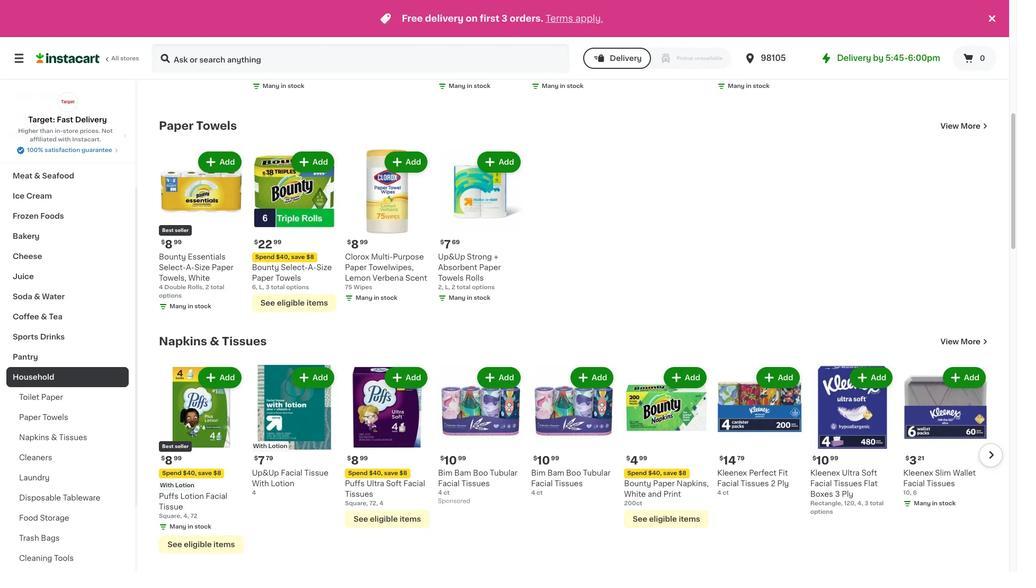 Task type: describe. For each thing, give the bounding box(es) containing it.
apply.
[[576, 14, 604, 23]]

8 for 4 double rolls, 2 total options
[[165, 239, 173, 250]]

disposable
[[19, 495, 61, 502]]

79 for 14
[[738, 456, 745, 462]]

72
[[191, 514, 198, 519]]

see for and
[[633, 516, 648, 523]]

verbena
[[373, 275, 404, 282]]

stock for kleenex slim wallet facial tissues
[[940, 501, 956, 507]]

toilet inside smartly big rolls septic safe toilet paper 4 ct
[[390, 52, 410, 60]]

many in stock for charmin ultra gentle toilet paper 12 mega rolls
[[449, 83, 491, 89]]

service type group
[[584, 48, 732, 69]]

200ct
[[625, 501, 643, 507]]

$8 for puffs lotion facial tissue
[[213, 471, 221, 477]]

soda
[[13, 293, 32, 301]]

more for 7
[[961, 122, 981, 130]]

dairy & eggs link
[[6, 126, 129, 146]]

trash bags
[[19, 535, 60, 542]]

meat & seafood
[[13, 172, 74, 180]]

square, inside puffs ultra soft facial tissues square, 72, 4
[[345, 501, 368, 507]]

paper inside charmin ultra gentle toilet paper 12 mega rolls 12 mega rolls
[[461, 52, 482, 60]]

item carousel region containing 19
[[159, 0, 1003, 103]]

select- inside bounty select-a-size paper towels 6, l, 3 total options
[[281, 264, 308, 272]]

see eligible items for square,
[[354, 516, 421, 523]]

1 bam from the left
[[455, 470, 472, 477]]

fit
[[779, 470, 788, 477]]

cleaning tools link
[[6, 549, 129, 569]]

kleenex ultra soft facial tissues flat boxes 3 ply rectangle, 120, 4, 3 total options
[[811, 470, 884, 515]]

rolls inside the 'everspring 100% recycled toilet paper rolls'
[[811, 63, 829, 70]]

trash bags link
[[6, 529, 129, 549]]

delivery
[[425, 14, 464, 23]]

see eligible items down 72
[[168, 541, 235, 549]]

2 tubular from the left
[[583, 470, 611, 477]]

lotion up puffs lotion facial tissue square, 4, 72
[[175, 483, 194, 489]]

2 inside up&up strong + absorbent paper towels rolls 2, l, 2 total options
[[452, 285, 456, 291]]

save for bounty paper napkins, white and print
[[664, 471, 678, 477]]

eligible down 72
[[184, 541, 212, 549]]

scent
[[406, 275, 428, 282]]

4 inside kleenex perfect fit facial tissues 2 ply 4 ct
[[718, 490, 722, 496]]

fresh for fresh fruit
[[13, 112, 34, 119]]

puffs lotion facial tissue square, 4, 72
[[159, 493, 228, 519]]

0 horizontal spatial delivery
[[75, 116, 107, 124]]

drinks
[[40, 333, 65, 341]]

$8 for bounty paper napkins, white and print
[[679, 471, 687, 477]]

strong inside up&up premium ultra strong bathroom tissue rolls
[[904, 52, 929, 60]]

puffs for lotion
[[159, 493, 179, 500]]

candy
[[50, 152, 76, 160]]

fruit
[[36, 112, 53, 119]]

1 horizontal spatial paper towels link
[[159, 120, 237, 132]]

7 for up&up facial tissue with lotion
[[258, 455, 265, 466]]

essentials
[[188, 254, 226, 261]]

product group containing 3
[[904, 365, 989, 510]]

7 for up&up strong + absorbent paper towels rolls
[[444, 239, 451, 250]]

many in stock for clorox multi-purpose paper towelwipes, lemon verbena scent
[[356, 295, 398, 301]]

target:
[[28, 116, 55, 124]]

frozen foods
[[13, 213, 64, 220]]

in for clorox multi-purpose paper towelwipes, lemon verbena scent
[[374, 295, 380, 301]]

2 inside bounty essentials select-a-size paper towels, white 4 double rolls, 2 total options
[[206, 285, 209, 291]]

household link
[[6, 367, 129, 388]]

options inside bounty select-a-size paper towels 6, l, 3 total options
[[286, 285, 309, 291]]

bounty for 4
[[625, 480, 652, 488]]

spend $40, save $8 for bounty paper napkins, white and print
[[628, 471, 687, 477]]

big
[[376, 42, 388, 49]]

options inside kleenex ultra soft facial tissues flat boxes 3 ply rectangle, 120, 4, 3 total options
[[811, 509, 834, 515]]

septic-
[[650, 52, 677, 60]]

toilet inside charmin ultra gentle toilet paper 12 mega rolls 12 mega rolls
[[438, 52, 459, 60]]

tissue inside up&up facial tissue with lotion 4
[[305, 470, 329, 477]]

$ 8 99 for 4 double rolls, 2 total options
[[161, 239, 182, 250]]

in for up&up strong + absorbent paper towels rolls
[[467, 295, 473, 301]]

orders.
[[510, 14, 544, 23]]

cottonelle ultra comfort toilet paper, strong toilet tissue, mega rolls
[[532, 42, 610, 81]]

$ 4 99
[[627, 455, 648, 466]]

facial inside 'kleenex slim wallet facial tissues 10, 6'
[[904, 480, 926, 488]]

rolls,
[[188, 285, 204, 291]]

99 inside $ 4 99
[[640, 456, 648, 462]]

best seller for 8
[[162, 228, 189, 233]]

2 boo from the left
[[567, 470, 581, 477]]

tissue, for 17
[[740, 63, 766, 70]]

0 horizontal spatial 12
[[438, 73, 445, 79]]

1 horizontal spatial napkins & tissues link
[[159, 336, 267, 348]]

septic
[[345, 52, 369, 60]]

4 inside puffs ultra soft facial tissues square, 72, 4
[[380, 501, 384, 507]]

items for towels
[[307, 300, 328, 307]]

0 horizontal spatial napkins
[[19, 434, 49, 442]]

$8 for puffs ultra soft facial tissues
[[400, 471, 408, 477]]

ultra for cottonelle ultra clean toilet paper, strong toilet tissue, mega rolls
[[759, 42, 777, 49]]

up&up for with
[[252, 470, 279, 477]]

instacart.
[[72, 137, 101, 143]]

tools
[[54, 555, 74, 562]]

delivery by 5:45-6:00pm link
[[821, 52, 941, 65]]

charmin for 19
[[438, 42, 470, 49]]

bakery
[[13, 233, 40, 240]]

toilet inside charmin ultra soft toilet paper mega rolls 12, g, 2 total options
[[159, 52, 179, 60]]

more for 10
[[961, 338, 981, 346]]

6, inside charmin ultra strong toilet paper mega rolls 6, g, 3 total options
[[252, 73, 258, 79]]

paper inside the 'everspring 100% recycled toilet paper rolls'
[[870, 52, 892, 60]]

4 inside up&up facial tissue with lotion 4
[[252, 490, 256, 496]]

tissue inside the scott 1000 toilet paper, septic-safe, toilet tissue
[[647, 63, 671, 70]]

delivery by 5:45-6:00pm
[[838, 54, 941, 62]]

mega inside charmin ultra soft toilet paper mega rolls 12, g, 2 total options
[[205, 52, 226, 60]]

$ 19 99 for charmin ultra soft toilet paper mega rolls
[[161, 27, 187, 38]]

sports drinks
[[13, 333, 65, 341]]

$ inside $ 18 99
[[906, 28, 910, 34]]

many in stock for kleenex slim wallet facial tissues
[[915, 501, 956, 507]]

paper inside smartly big rolls septic safe toilet paper 4 ct
[[345, 63, 367, 70]]

eligible for towels
[[277, 300, 305, 307]]

2 bam from the left
[[548, 470, 565, 477]]

tissue inside puffs lotion facial tissue square, 4, 72
[[159, 504, 183, 511]]

lotion up $ 7 79
[[268, 444, 288, 450]]

snacks & candy link
[[6, 146, 129, 166]]

6, 6 ct
[[532, 73, 550, 79]]

select- inside bounty essentials select-a-size paper towels, white 4 double rolls, 2 total options
[[159, 264, 186, 272]]

3 inside bounty select-a-size paper towels 6, l, 3 total options
[[266, 285, 270, 291]]

item carousel region for napkins & tissues
[[144, 361, 1003, 560]]

$ 19 99 for everspring 100% recycled toilet paper rolls
[[813, 27, 839, 38]]

see for paper
[[261, 300, 275, 307]]

towels inside up&up strong + absorbent paper towels rolls 2, l, 2 total options
[[438, 275, 464, 282]]

98105 button
[[744, 43, 808, 73]]

soft inside puffs ultra soft facial tissues square, 72, 4
[[386, 480, 402, 488]]

disposable tableware link
[[6, 488, 129, 508]]

total inside up&up strong + absorbent paper towels rolls 2, l, 2 total options
[[457, 285, 471, 291]]

delivery button
[[584, 48, 652, 69]]

stores
[[120, 56, 139, 61]]

tissues inside 'kleenex slim wallet facial tissues 10, 6'
[[927, 480, 956, 488]]

target: fast delivery logo image
[[58, 92, 78, 112]]

all stores link
[[36, 43, 140, 73]]

facial inside kleenex ultra soft facial tissues flat boxes 3 ply rectangle, 120, 4, 3 total options
[[811, 480, 832, 488]]

ice cream link
[[6, 186, 129, 206]]

$ 19 99 for charmin ultra gentle toilet paper 12 mega rolls
[[441, 27, 466, 38]]

0 vertical spatial 6
[[539, 73, 542, 79]]

puffs for ultra
[[345, 480, 365, 488]]

72,
[[370, 501, 378, 507]]

stock for clorox multi-purpose paper towelwipes, lemon verbena scent
[[381, 295, 398, 301]]

frozen foods link
[[6, 206, 129, 226]]

ply inside kleenex perfect fit facial tissues 2 ply 4 ct
[[778, 480, 789, 488]]

lotion inside up&up facial tissue with lotion 4
[[271, 480, 295, 488]]

$ inside $ 17 99
[[720, 28, 724, 34]]

dairy
[[13, 132, 33, 139]]

many for charmin ultra strong toilet paper mega rolls
[[263, 83, 280, 89]]

see down puffs lotion facial tissue square, 4, 72
[[168, 541, 182, 549]]

disposable tableware
[[19, 495, 100, 502]]

soft for 10
[[862, 470, 878, 477]]

0 vertical spatial napkins
[[159, 336, 207, 347]]

safe,
[[677, 52, 696, 60]]

1 horizontal spatial with lotion
[[253, 444, 288, 450]]

save for puffs ultra soft facial tissues
[[384, 471, 398, 477]]

with inside up&up facial tissue with lotion 4
[[252, 480, 269, 488]]

vegetables
[[36, 92, 79, 99]]

see eligible items for towels
[[261, 300, 328, 307]]

lemon
[[345, 275, 371, 282]]

7 for scott 1000 toilet paper, septic-safe, toilet tissue
[[631, 27, 637, 38]]

6, inside bounty select-a-size paper towels 6, l, 3 total options
[[252, 285, 258, 291]]

boxes
[[811, 491, 834, 498]]

18
[[910, 27, 923, 38]]

view more for 7
[[941, 122, 981, 130]]

4 inside bounty essentials select-a-size paper towels, white 4 double rolls, 2 total options
[[159, 285, 163, 291]]

soft for 19
[[212, 42, 228, 49]]

fresh vegetables
[[13, 92, 79, 99]]

ultra for puffs ultra soft facial tissues square, 72, 4
[[367, 480, 384, 488]]

product group containing 14
[[718, 365, 802, 498]]

tissue, for 8
[[580, 63, 606, 70]]

many in stock for cottonelle ultra clean toilet paper, strong toilet tissue, mega rolls
[[728, 83, 770, 89]]

storage
[[40, 515, 69, 522]]

soda & water
[[13, 293, 65, 301]]

strong inside charmin ultra strong toilet paper mega rolls 6, g, 3 total options
[[305, 42, 330, 49]]

spend for puffs lotion facial tissue
[[162, 471, 182, 477]]

cheese link
[[6, 246, 129, 267]]

many in stock for up&up strong + absorbent paper towels rolls
[[449, 295, 491, 301]]

tea
[[49, 313, 62, 321]]

8 for 6, 6 ct
[[538, 27, 545, 38]]

120,
[[845, 501, 857, 507]]

bakery link
[[6, 226, 129, 246]]

stock for charmin ultra gentle toilet paper 12 mega rolls
[[474, 83, 491, 89]]

many in stock for cottonelle ultra comfort toilet paper, strong toilet tissue, mega rolls
[[542, 83, 584, 89]]

ply inside kleenex ultra soft facial tissues flat boxes 3 ply rectangle, 120, 4, 3 total options
[[842, 491, 854, 498]]

toilet inside charmin ultra strong toilet paper mega rolls 6, g, 3 total options
[[252, 52, 272, 60]]

99 inside $ 17 99
[[736, 28, 745, 34]]

$40, for puffs lotion facial tissue
[[183, 471, 197, 477]]

food
[[19, 515, 38, 522]]

69 for scott 1000 toilet paper, septic-safe, toilet tissue
[[638, 28, 646, 34]]

many for bounty essentials select-a-size paper towels, white
[[170, 304, 186, 310]]

1 boo from the left
[[473, 470, 488, 477]]

54
[[357, 28, 365, 34]]

many for cottonelle ultra comfort toilet paper, strong toilet tissue, mega rolls
[[542, 83, 559, 89]]

4, inside kleenex ultra soft facial tissues flat boxes 3 ply rectangle, 120, 4, 3 total options
[[858, 501, 864, 507]]

satisfaction
[[45, 147, 80, 153]]

8 for 75 wipes
[[351, 239, 359, 250]]

$ 17 99
[[720, 27, 745, 38]]

$ 7 79
[[254, 455, 273, 466]]

slim
[[936, 470, 952, 477]]

with up $ 7 79
[[253, 444, 267, 450]]

facial inside kleenex perfect fit facial tissues 2 ply 4 ct
[[718, 480, 739, 488]]

strong inside up&up strong + absorbent paper towels rolls 2, l, 2 total options
[[467, 254, 492, 261]]

best for 8
[[162, 228, 174, 233]]

0 vertical spatial 12
[[484, 52, 492, 60]]

ultra for kleenex ultra soft facial tissues flat boxes 3 ply rectangle, 120, 4, 3 total options
[[843, 470, 860, 477]]

0 vertical spatial napkins & tissues
[[159, 336, 267, 347]]

best seller for spend $40, save $8
[[162, 444, 189, 449]]

absorbent
[[438, 264, 478, 272]]

strong inside cottonelle ultra comfort toilet paper, strong toilet tissue, mega rolls
[[532, 63, 556, 70]]

many in stock for puffs lotion facial tissue
[[170, 524, 211, 530]]

100% inside 100% satisfaction guarantee button
[[27, 147, 43, 153]]

$ 3 21
[[906, 455, 925, 466]]

paper inside charmin ultra strong toilet paper mega rolls 6, g, 3 total options
[[274, 52, 296, 60]]

paper inside bounty select-a-size paper towels 6, l, 3 total options
[[252, 275, 274, 282]]

rolls inside up&up premium ultra strong bathroom tissue rolls
[[930, 63, 948, 70]]

facial inside puffs lotion facial tissue square, 4, 72
[[206, 493, 228, 500]]

4, inside puffs lotion facial tissue square, 4, 72
[[183, 514, 189, 519]]

frozen
[[13, 213, 39, 220]]

mega inside cottonelle ultra comfort toilet paper, strong toilet tissue, mega rolls
[[532, 73, 552, 81]]

all stores
[[111, 56, 139, 61]]

save for bounty select-a-size paper towels
[[291, 255, 305, 260]]

$40, for bounty select-a-size paper towels
[[276, 255, 290, 260]]

6 inside 'kleenex slim wallet facial tissues 10, 6'
[[914, 490, 918, 496]]

product group containing 22
[[252, 149, 337, 312]]

snacks & candy
[[13, 152, 76, 160]]

many for charmin ultra gentle toilet paper 12 mega rolls
[[449, 83, 466, 89]]

kleenex for 14
[[718, 470, 748, 477]]

save for puffs lotion facial tissue
[[198, 471, 212, 477]]

snacks
[[13, 152, 40, 160]]

see eligible items button down 72
[[159, 536, 244, 554]]

items for print
[[679, 516, 701, 523]]

98105
[[761, 54, 786, 62]]

paper inside bounty essentials select-a-size paper towels, white 4 double rolls, 2 total options
[[212, 264, 234, 272]]

bounty select-a-size paper towels 6, l, 3 total options
[[252, 264, 332, 291]]

up&up for absorbent
[[438, 254, 465, 261]]

ultra for charmin ultra soft toilet paper mega rolls 12, g, 2 total options
[[192, 42, 210, 49]]

seller for 8
[[175, 228, 189, 233]]

items down puffs lotion facial tissue square, 4, 72
[[214, 541, 235, 549]]

2 inside charmin ultra soft toilet paper mega rolls 12, g, 2 total options
[[175, 73, 179, 79]]

white inside bounty paper napkins, white and print 200ct
[[625, 491, 646, 498]]

in for charmin ultra gentle toilet paper 12 mega rolls
[[467, 83, 473, 89]]

$ 1 54
[[347, 27, 365, 38]]

mega inside the cottonelle ultra clean toilet paper, strong toilet tissue, mega rolls
[[768, 63, 789, 70]]

8 up puffs lotion facial tissue square, 4, 72
[[165, 455, 173, 466]]

store
[[63, 128, 78, 134]]

100% satisfaction guarantee
[[27, 147, 112, 153]]

soda & water link
[[6, 287, 129, 307]]

wallet
[[954, 470, 976, 477]]

rolls inside the cottonelle ultra clean toilet paper, strong toilet tissue, mega rolls
[[718, 73, 736, 81]]

2 inside kleenex perfect fit facial tissues 2 ply 4 ct
[[771, 480, 776, 488]]

clorox multi-purpose paper towelwipes, lemon verbena scent 75 wipes
[[345, 254, 428, 291]]

sports drinks link
[[6, 327, 129, 347]]

pantry link
[[6, 347, 129, 367]]

stock for bounty essentials select-a-size paper towels, white
[[195, 304, 211, 310]]

gentle
[[491, 42, 516, 49]]



Task type: locate. For each thing, give the bounding box(es) containing it.
paper inside charmin ultra soft toilet paper mega rolls 12, g, 2 total options
[[181, 52, 203, 60]]

stock down 72
[[195, 524, 211, 530]]

1 horizontal spatial 79
[[738, 456, 745, 462]]

tissues inside kleenex perfect fit facial tissues 2 ply 4 ct
[[741, 480, 769, 488]]

0 vertical spatial 7
[[631, 27, 637, 38]]

prices.
[[80, 128, 100, 134]]

$8
[[307, 255, 314, 260], [213, 471, 221, 477], [400, 471, 408, 477], [679, 471, 687, 477]]

stock for charmin ultra strong toilet paper mega rolls
[[288, 83, 305, 89]]

cottonelle inside cottonelle ultra comfort toilet paper, strong toilet tissue, mega rolls
[[532, 42, 571, 49]]

product group containing 4
[[625, 365, 709, 529]]

2 horizontal spatial charmin
[[438, 42, 470, 49]]

delivery for delivery by 5:45-6:00pm
[[838, 54, 872, 62]]

19 down delivery
[[444, 27, 457, 38]]

trash
[[19, 535, 39, 542]]

paper inside 'clorox multi-purpose paper towelwipes, lemon verbena scent 75 wipes'
[[345, 264, 367, 272]]

see
[[261, 300, 275, 307], [354, 516, 368, 523], [633, 516, 648, 523], [168, 541, 182, 549]]

1 tissue, from the left
[[740, 63, 766, 70]]

$40, for puffs ultra soft facial tissues
[[369, 471, 383, 477]]

total inside charmin ultra strong toilet paper mega rolls 6, g, 3 total options
[[271, 73, 285, 79]]

0 horizontal spatial boo
[[473, 470, 488, 477]]

0 vertical spatial $ 7 69
[[627, 27, 646, 38]]

rolls inside charmin ultra soft toilet paper mega rolls 12, g, 2 total options
[[159, 63, 177, 70]]

boo
[[473, 470, 488, 477], [567, 470, 581, 477]]

in for puffs lotion facial tissue
[[188, 524, 193, 530]]

$8 up bounty select-a-size paper towels 6, l, 3 total options
[[307, 255, 314, 260]]

$ inside $ 7 79
[[254, 456, 258, 462]]

1 best seller from the top
[[162, 228, 189, 233]]

1 vertical spatial seller
[[175, 444, 189, 449]]

delivery left by
[[838, 54, 872, 62]]

19 up charmin ultra soft toilet paper mega rolls 12, g, 2 total options
[[165, 27, 178, 38]]

many for up&up strong + absorbent paper towels rolls
[[449, 295, 466, 301]]

79 inside $ 7 79
[[266, 456, 273, 462]]

see down puffs ultra soft facial tissues square, 72, 4
[[354, 516, 368, 523]]

in down charmin ultra gentle toilet paper 12 mega rolls 12 mega rolls
[[467, 83, 473, 89]]

2 vertical spatial 7
[[258, 455, 265, 466]]

eggs
[[43, 132, 62, 139]]

0 vertical spatial 100%
[[852, 42, 872, 49]]

2 vertical spatial soft
[[386, 480, 402, 488]]

ultra inside charmin ultra gentle toilet paper 12 mega rolls 12 mega rolls
[[472, 42, 489, 49]]

select- down "$ 22 99"
[[281, 264, 308, 272]]

cottonelle for 17
[[718, 42, 757, 49]]

safe
[[371, 52, 388, 60]]

eligible for square,
[[370, 516, 398, 523]]

$ 7 69
[[627, 27, 646, 38], [441, 239, 460, 250]]

3 inside the limited time offer region
[[502, 14, 508, 23]]

soft
[[212, 42, 228, 49], [862, 470, 878, 477], [386, 480, 402, 488]]

see eligible items down 72,
[[354, 516, 421, 523]]

save
[[291, 255, 305, 260], [198, 471, 212, 477], [384, 471, 398, 477], [664, 471, 678, 477]]

None search field
[[152, 43, 570, 73]]

79
[[738, 456, 745, 462], [266, 456, 273, 462]]

strong left +
[[467, 254, 492, 261]]

ultra inside cottonelle ultra comfort toilet paper, strong toilet tissue, mega rolls
[[573, 42, 590, 49]]

8 up towels,
[[165, 239, 173, 250]]

1 size from the left
[[195, 264, 210, 272]]

1 vertical spatial paper towels
[[19, 414, 68, 421]]

up&up inside up&up premium ultra strong bathroom tissue rolls
[[904, 42, 931, 49]]

fresh
[[13, 92, 34, 99], [13, 112, 34, 119]]

2 horizontal spatial 19
[[817, 27, 830, 38]]

tissue inside up&up premium ultra strong bathroom tissue rolls
[[904, 63, 928, 70]]

paper inside "link"
[[41, 394, 63, 401]]

in for cottonelle ultra comfort toilet paper, strong toilet tissue, mega rolls
[[560, 83, 566, 89]]

$ 7 69 up scott
[[627, 27, 646, 38]]

1 vertical spatial view more link
[[941, 337, 989, 347]]

view more link for 7
[[941, 121, 989, 131]]

see down 200ct
[[633, 516, 648, 523]]

strong inside the cottonelle ultra clean toilet paper, strong toilet tissue, mega rolls
[[765, 52, 790, 60]]

rectangle,
[[811, 501, 843, 507]]

a- inside bounty essentials select-a-size paper towels, white 4 double rolls, 2 total options
[[186, 264, 195, 272]]

see for tissues
[[354, 516, 368, 523]]

tissue, down apply.
[[580, 63, 606, 70]]

tissue, inside the cottonelle ultra clean toilet paper, strong toilet tissue, mega rolls
[[740, 63, 766, 70]]

see eligible items for print
[[633, 516, 701, 523]]

1 view more from the top
[[941, 122, 981, 130]]

2 select- from the left
[[281, 264, 308, 272]]

toilet inside the 'everspring 100% recycled toilet paper rolls'
[[848, 52, 868, 60]]

1 cottonelle from the left
[[718, 42, 757, 49]]

ply down fit at the right of page
[[778, 480, 789, 488]]

item carousel region for paper towels
[[144, 145, 989, 319]]

2 view from the top
[[941, 338, 960, 346]]

1 paper, from the left
[[740, 52, 763, 60]]

99 inside $ 18 99
[[924, 28, 932, 34]]

4 inside smartly big rolls septic safe toilet paper 4 ct
[[345, 73, 349, 79]]

2 paper, from the left
[[587, 52, 610, 60]]

1 vertical spatial best seller
[[162, 444, 189, 449]]

spend for bounty paper napkins, white and print
[[628, 471, 647, 477]]

juice link
[[6, 267, 129, 287]]

0 horizontal spatial square,
[[159, 514, 182, 519]]

2 19 from the left
[[444, 27, 457, 38]]

cleaning
[[19, 555, 52, 562]]

stock down rolls,
[[195, 304, 211, 310]]

0 horizontal spatial 79
[[266, 456, 273, 462]]

select-
[[159, 264, 186, 272], [281, 264, 308, 272]]

$8 up napkins,
[[679, 471, 687, 477]]

$ 8 99
[[534, 27, 554, 38], [161, 239, 182, 250], [347, 239, 368, 250], [161, 455, 182, 466], [347, 455, 368, 466]]

many in stock down charmin ultra gentle toilet paper 12 mega rolls 12 mega rolls
[[449, 83, 491, 89]]

$ 7 69 for scott 1000 toilet paper, septic-safe, toilet tissue
[[627, 27, 646, 38]]

items for square,
[[400, 516, 421, 523]]

0 vertical spatial napkins & tissues link
[[159, 336, 267, 348]]

napkins & tissues inside napkins & tissues link
[[19, 434, 87, 442]]

2 $ 19 99 from the left
[[441, 27, 466, 38]]

total inside bounty select-a-size paper towels 6, l, 3 total options
[[271, 285, 285, 291]]

stock down charmin ultra gentle toilet paper 12 mega rolls 12 mega rolls
[[474, 83, 491, 89]]

items
[[307, 300, 328, 307], [400, 516, 421, 523], [679, 516, 701, 523], [214, 541, 235, 549]]

2 kleenex from the left
[[811, 470, 841, 477]]

7 up up&up facial tissue with lotion 4
[[258, 455, 265, 466]]

1 vertical spatial bounty
[[252, 264, 279, 272]]

towels
[[196, 120, 237, 131], [438, 275, 464, 282], [276, 275, 301, 282], [43, 414, 68, 421]]

eligible for print
[[650, 516, 677, 523]]

7
[[631, 27, 637, 38], [444, 239, 451, 250], [258, 455, 265, 466]]

bounty down 22
[[252, 264, 279, 272]]

2 bim from the left
[[532, 470, 546, 477]]

2 vertical spatial up&up
[[252, 470, 279, 477]]

ultra for charmin ultra strong toilet paper mega rolls 6, g, 3 total options
[[286, 42, 303, 49]]

g, inside charmin ultra strong toilet paper mega rolls 6, g, 3 total options
[[259, 73, 265, 79]]

0 horizontal spatial white
[[188, 275, 210, 282]]

$ 8 99 for 6, 6 ct
[[534, 27, 554, 38]]

1 charmin from the left
[[159, 42, 191, 49]]

product group
[[159, 149, 244, 313], [252, 149, 337, 312], [345, 149, 430, 305], [438, 149, 523, 305], [159, 365, 244, 554], [252, 365, 337, 498], [345, 365, 430, 529], [438, 365, 523, 507], [532, 365, 616, 498], [625, 365, 709, 529], [718, 365, 802, 498], [811, 365, 896, 517], [904, 365, 989, 510]]

1 horizontal spatial 69
[[638, 28, 646, 34]]

1 more from the top
[[961, 122, 981, 130]]

paper, inside the cottonelle ultra clean toilet paper, strong toilet tissue, mega rolls
[[740, 52, 763, 60]]

higher
[[18, 128, 38, 134]]

coffee & tea
[[13, 313, 62, 321]]

many in stock for charmin ultra strong toilet paper mega rolls
[[263, 83, 305, 89]]

$8 up puffs ultra soft facial tissues square, 72, 4
[[400, 471, 408, 477]]

4
[[345, 73, 349, 79], [159, 285, 163, 291], [631, 455, 639, 466], [438, 490, 442, 496], [718, 490, 722, 496], [252, 490, 256, 496], [532, 490, 536, 496], [380, 501, 384, 507]]

0 vertical spatial 69
[[638, 28, 646, 34]]

lotion inside puffs lotion facial tissue square, 4, 72
[[181, 493, 204, 500]]

laundry
[[19, 474, 50, 482]]

2 horizontal spatial soft
[[862, 470, 878, 477]]

stock down up&up strong + absorbent paper towels rolls 2, l, 2 total options
[[474, 295, 491, 301]]

towels inside bounty select-a-size paper towels 6, l, 3 total options
[[276, 275, 301, 282]]

in down rolls,
[[188, 304, 193, 310]]

0 vertical spatial fresh
[[13, 92, 34, 99]]

add button
[[200, 152, 240, 172], [293, 152, 334, 172], [386, 152, 427, 172], [479, 152, 520, 172], [200, 369, 240, 388], [293, 369, 334, 388], [386, 369, 427, 388], [479, 369, 520, 388], [572, 369, 613, 388], [665, 369, 706, 388], [758, 369, 799, 388], [851, 369, 892, 388], [945, 369, 985, 388]]

1 horizontal spatial ply
[[842, 491, 854, 498]]

paper, inside cottonelle ultra comfort toilet paper, strong toilet tissue, mega rolls
[[587, 52, 610, 60]]

0 horizontal spatial cottonelle
[[532, 42, 571, 49]]

eligible down bounty select-a-size paper towels 6, l, 3 total options
[[277, 300, 305, 307]]

1
[[351, 27, 356, 38]]

ct inside kleenex perfect fit facial tissues 2 ply 4 ct
[[723, 490, 729, 496]]

1 horizontal spatial a-
[[308, 264, 317, 272]]

0 horizontal spatial 7
[[258, 455, 265, 466]]

0 vertical spatial soft
[[212, 42, 228, 49]]

print
[[664, 491, 682, 498]]

100% up delivery by 5:45-6:00pm link
[[852, 42, 872, 49]]

1 horizontal spatial 7
[[444, 239, 451, 250]]

delivery for delivery
[[610, 55, 642, 62]]

spend $40, save $8 up puffs lotion facial tissue square, 4, 72
[[162, 471, 221, 477]]

facial inside puffs ultra soft facial tissues square, 72, 4
[[404, 480, 425, 488]]

2 view more from the top
[[941, 338, 981, 346]]

spend $40, save $8 for puffs ultra soft facial tissues
[[348, 471, 408, 477]]

stock for up&up strong + absorbent paper towels rolls
[[474, 295, 491, 301]]

affiliated
[[30, 137, 57, 143]]

1 horizontal spatial size
[[317, 264, 332, 272]]

3 charmin from the left
[[252, 42, 284, 49]]

g, inside charmin ultra soft toilet paper mega rolls 12, g, 2 total options
[[168, 73, 174, 79]]

1 horizontal spatial paper towels
[[159, 120, 237, 131]]

$ 8 99 up towels,
[[161, 239, 182, 250]]

tissues inside puffs ultra soft facial tissues square, 72, 4
[[345, 491, 374, 498]]

79 for 7
[[266, 456, 273, 462]]

1 vertical spatial fresh
[[13, 112, 34, 119]]

4, right 120,
[[858, 501, 864, 507]]

in down the cottonelle ultra clean toilet paper, strong toilet tissue, mega rolls
[[747, 83, 752, 89]]

cleaners link
[[6, 448, 129, 468]]

$40, down "$ 22 99"
[[276, 255, 290, 260]]

bathroom
[[931, 52, 968, 60]]

1 seller from the top
[[175, 228, 189, 233]]

1 vertical spatial 69
[[452, 240, 460, 246]]

19 for everspring 100% recycled toilet paper rolls
[[817, 27, 830, 38]]

up&up inside up&up facial tissue with lotion 4
[[252, 470, 279, 477]]

1 vertical spatial 12
[[438, 73, 445, 79]]

2 best seller from the top
[[162, 444, 189, 449]]

2 size from the left
[[317, 264, 332, 272]]

1 bim from the left
[[438, 470, 453, 477]]

1 horizontal spatial napkins & tissues
[[159, 336, 267, 347]]

0 horizontal spatial bounty
[[159, 254, 186, 261]]

1 horizontal spatial up&up
[[438, 254, 465, 261]]

0 vertical spatial up&up
[[904, 42, 931, 49]]

0 vertical spatial more
[[961, 122, 981, 130]]

save up bounty select-a-size paper towels 6, l, 3 total options
[[291, 255, 305, 260]]

1 vertical spatial paper towels link
[[6, 408, 129, 428]]

Search field
[[153, 45, 569, 72]]

0 vertical spatial with lotion
[[253, 444, 288, 450]]

2 horizontal spatial up&up
[[904, 42, 931, 49]]

see down bounty select-a-size paper towels 6, l, 3 total options
[[261, 300, 275, 307]]

2 horizontal spatial bounty
[[625, 480, 652, 488]]

1 horizontal spatial napkins
[[159, 336, 207, 347]]

cleaning tools
[[19, 555, 74, 562]]

kleenex for 10
[[811, 470, 841, 477]]

with lotion up puffs lotion facial tissue square, 4, 72
[[160, 483, 194, 489]]

foods
[[40, 213, 64, 220]]

3 inside charmin ultra strong toilet paper mega rolls 6, g, 3 total options
[[266, 73, 270, 79]]

99 inside "$ 22 99"
[[274, 240, 282, 246]]

1 vertical spatial napkins & tissues link
[[6, 428, 129, 448]]

multi-
[[371, 254, 393, 261]]

many down up&up strong + absorbent paper towels rolls 2, l, 2 total options
[[449, 295, 466, 301]]

0 horizontal spatial bim bam boo tubular facial tissues 4 ct
[[438, 470, 518, 496]]

1 vertical spatial $ 7 69
[[441, 239, 460, 250]]

tissue, down 98105
[[740, 63, 766, 70]]

0 horizontal spatial size
[[195, 264, 210, 272]]

first
[[480, 14, 500, 23]]

3 paper, from the left
[[625, 52, 648, 60]]

0 horizontal spatial soft
[[212, 42, 228, 49]]

2 charmin from the left
[[438, 42, 470, 49]]

kleenex inside kleenex perfect fit facial tissues 2 ply 4 ct
[[718, 470, 748, 477]]

bounty for 22
[[252, 264, 279, 272]]

1 horizontal spatial white
[[625, 491, 646, 498]]

0 vertical spatial puffs
[[345, 480, 365, 488]]

3 $ 19 99 from the left
[[813, 27, 839, 38]]

see eligible items button for square,
[[345, 510, 430, 529]]

spend for bounty select-a-size paper towels
[[255, 255, 275, 260]]

0 vertical spatial view
[[941, 122, 960, 130]]

79 right 14
[[738, 456, 745, 462]]

&
[[35, 132, 41, 139], [42, 152, 48, 160], [34, 172, 40, 180], [34, 293, 40, 301], [41, 313, 47, 321], [210, 336, 219, 347], [51, 434, 57, 442]]

100% satisfaction guarantee button
[[16, 144, 119, 155]]

rolls inside charmin ultra strong toilet paper mega rolls 6, g, 3 total options
[[252, 63, 270, 70]]

options inside up&up strong + absorbent paper towels rolls 2, l, 2 total options
[[472, 285, 495, 291]]

many in stock down 6, 6 ct
[[542, 83, 584, 89]]

1 vertical spatial with lotion
[[160, 483, 194, 489]]

0 horizontal spatial paper towels
[[19, 414, 68, 421]]

0 horizontal spatial $ 19 99
[[161, 27, 187, 38]]

many down charmin ultra gentle toilet paper 12 mega rolls 12 mega rolls
[[449, 83, 466, 89]]

comfort
[[532, 52, 563, 60]]

$ 8 99 up puffs lotion facial tissue square, 4, 72
[[161, 455, 182, 466]]

stock for cottonelle ultra comfort toilet paper, strong toilet tissue, mega rolls
[[567, 83, 584, 89]]

1 horizontal spatial puffs
[[345, 480, 365, 488]]

many in stock down 'kleenex slim wallet facial tissues 10, 6'
[[915, 501, 956, 507]]

19 up everspring
[[817, 27, 830, 38]]

tissues
[[222, 336, 267, 347], [59, 434, 87, 442], [462, 480, 490, 488], [741, 480, 769, 488], [555, 480, 583, 488], [834, 480, 863, 488], [927, 480, 956, 488], [345, 491, 374, 498]]

cottonelle down $ 17 99
[[718, 42, 757, 49]]

best for spend $40, save $8
[[162, 444, 174, 449]]

$ inside $ 4 99
[[627, 456, 631, 462]]

$ inside "$ 22 99"
[[254, 240, 258, 246]]

spend $40, save $8 for bounty select-a-size paper towels
[[255, 255, 314, 260]]

clean
[[778, 42, 800, 49]]

1 vertical spatial up&up
[[438, 254, 465, 261]]

paper towels link
[[159, 120, 237, 132], [6, 408, 129, 428]]

many down 6, 6 ct
[[542, 83, 559, 89]]

stock for puffs lotion facial tissue
[[195, 524, 211, 530]]

spend up puffs ultra soft facial tissues square, 72, 4
[[348, 471, 368, 477]]

1 $ 19 99 from the left
[[161, 27, 187, 38]]

1 19 from the left
[[165, 27, 178, 38]]

ultra inside puffs ultra soft facial tissues square, 72, 4
[[367, 480, 384, 488]]

kleenex inside 'kleenex slim wallet facial tissues 10, 6'
[[904, 470, 934, 477]]

bounty inside bounty essentials select-a-size paper towels, white 4 double rolls, 2 total options
[[159, 254, 186, 261]]

facial
[[281, 470, 303, 477], [438, 480, 460, 488], [718, 480, 739, 488], [404, 480, 425, 488], [532, 480, 553, 488], [811, 480, 832, 488], [904, 480, 926, 488], [206, 493, 228, 500]]

many down charmin ultra strong toilet paper mega rolls 6, g, 3 total options
[[263, 83, 280, 89]]

l, down 22
[[259, 285, 264, 291]]

cottonelle up comfort
[[532, 42, 571, 49]]

2 more from the top
[[961, 338, 981, 346]]

0 horizontal spatial 100%
[[27, 147, 43, 153]]

$ 19 99 down delivery
[[441, 27, 466, 38]]

2 g, from the left
[[259, 73, 265, 79]]

limited time offer region
[[0, 0, 987, 37]]

2 view more link from the top
[[941, 337, 989, 347]]

75
[[345, 285, 352, 291]]

ice cream
[[13, 192, 52, 200]]

fresh fruit
[[13, 112, 53, 119]]

0 horizontal spatial napkins & tissues
[[19, 434, 87, 442]]

2 cottonelle from the left
[[532, 42, 571, 49]]

1 horizontal spatial bim bam boo tubular facial tissues 4 ct
[[532, 470, 611, 496]]

1 l, from the left
[[445, 285, 451, 291]]

save up puffs lotion facial tissue square, 4, 72
[[198, 471, 212, 477]]

purpose
[[393, 254, 424, 261]]

0 horizontal spatial with lotion
[[160, 483, 194, 489]]

$ 8 99 down terms
[[534, 27, 554, 38]]

0 vertical spatial view more link
[[941, 121, 989, 131]]

towelwipes,
[[369, 264, 414, 272]]

1 horizontal spatial tissue,
[[740, 63, 766, 70]]

spend $40, save $8 for puffs lotion facial tissue
[[162, 471, 221, 477]]

1 horizontal spatial $ 19 99
[[441, 27, 466, 38]]

1 vertical spatial puffs
[[159, 493, 179, 500]]

7 up the absorbent
[[444, 239, 451, 250]]

in for bounty essentials select-a-size paper towels, white
[[188, 304, 193, 310]]

spend for puffs ultra soft facial tissues
[[348, 471, 368, 477]]

in for charmin ultra strong toilet paper mega rolls
[[281, 83, 286, 89]]

toilet paper
[[19, 394, 63, 401]]

ultra inside the cottonelle ultra clean toilet paper, strong toilet tissue, mega rolls
[[759, 42, 777, 49]]

stock down cottonelle ultra comfort toilet paper, strong toilet tissue, mega rolls
[[567, 83, 584, 89]]

5:45-
[[886, 54, 909, 62]]

& for coffee & tea link
[[41, 313, 47, 321]]

$ 8 99 up the clorox
[[347, 239, 368, 250]]

up&up for strong
[[904, 42, 931, 49]]

in for kleenex slim wallet facial tissues
[[933, 501, 938, 507]]

paper inside up&up strong + absorbent paper towels rolls 2, l, 2 total options
[[479, 264, 501, 272]]

2 79 from the left
[[266, 456, 273, 462]]

1 bim bam boo tubular facial tissues 4 ct from the left
[[438, 470, 518, 496]]

2 tissue, from the left
[[580, 63, 606, 70]]

save up puffs ultra soft facial tissues square, 72, 4
[[384, 471, 398, 477]]

1 best from the top
[[162, 228, 174, 233]]

2 l, from the left
[[259, 285, 264, 291]]

1 horizontal spatial select-
[[281, 264, 308, 272]]

1 horizontal spatial 100%
[[852, 42, 872, 49]]

ct
[[351, 73, 357, 79], [544, 73, 550, 79], [444, 490, 450, 496], [723, 490, 729, 496], [537, 490, 543, 496]]

everspring
[[811, 42, 851, 49]]

eligible
[[277, 300, 305, 307], [370, 516, 398, 523], [650, 516, 677, 523], [184, 541, 212, 549]]

2 best from the top
[[162, 444, 174, 449]]

recycled
[[811, 52, 846, 60]]

$ 7 69 for up&up strong + absorbent paper towels rolls
[[441, 239, 460, 250]]

see eligible items button down 72,
[[345, 510, 430, 529]]

8
[[538, 27, 545, 38], [165, 239, 173, 250], [351, 239, 359, 250], [165, 455, 173, 466], [351, 455, 359, 466]]

2 right 2,
[[452, 285, 456, 291]]

1 horizontal spatial l,
[[445, 285, 451, 291]]

sponsored badge image
[[438, 499, 470, 505]]

water
[[42, 293, 65, 301]]

1 vertical spatial view more
[[941, 338, 981, 346]]

0 horizontal spatial tissue,
[[580, 63, 606, 70]]

mega inside charmin ultra strong toilet paper mega rolls 6, g, 3 total options
[[298, 52, 319, 60]]

fresh inside "link"
[[13, 112, 34, 119]]

0 horizontal spatial napkins & tissues link
[[6, 428, 129, 448]]

total inside kleenex ultra soft facial tissues flat boxes 3 ply rectangle, 120, 4, 3 total options
[[870, 501, 884, 507]]

2 fresh from the top
[[13, 112, 34, 119]]

many for cottonelle ultra clean toilet paper, strong toilet tissue, mega rolls
[[728, 83, 745, 89]]

many in stock down charmin ultra strong toilet paper mega rolls 6, g, 3 total options
[[263, 83, 305, 89]]

69 for up&up strong + absorbent paper towels rolls
[[452, 240, 460, 246]]

1 vertical spatial napkins
[[19, 434, 49, 442]]

ultra inside charmin ultra soft toilet paper mega rolls 12, g, 2 total options
[[192, 42, 210, 49]]

total inside charmin ultra soft toilet paper mega rolls 12, g, 2 total options
[[180, 73, 194, 79]]

$ 8 99 up puffs ultra soft facial tissues square, 72, 4
[[347, 455, 368, 466]]

coffee
[[13, 313, 39, 321]]

paper, for 17
[[740, 52, 763, 60]]

charmin ultra soft toilet paper mega rolls 12, g, 2 total options
[[159, 42, 228, 79]]

1 horizontal spatial soft
[[386, 480, 402, 488]]

size inside bounty essentials select-a-size paper towels, white 4 double rolls, 2 total options
[[195, 264, 210, 272]]

item carousel region
[[159, 0, 1003, 103], [144, 145, 989, 319], [144, 361, 1003, 560]]

options inside charmin ultra strong toilet paper mega rolls 6, g, 3 total options
[[287, 73, 310, 79]]

on
[[466, 14, 478, 23]]

2 vertical spatial item carousel region
[[144, 361, 1003, 560]]

many down 'kleenex slim wallet facial tissues 10, 6'
[[915, 501, 931, 507]]

8 up the clorox
[[351, 239, 359, 250]]

& for dairy & eggs link
[[35, 132, 41, 139]]

lotion down $ 7 79
[[271, 480, 295, 488]]

many down puffs lotion facial tissue square, 4, 72
[[170, 524, 186, 530]]

ultra inside up&up premium ultra strong bathroom tissue rolls
[[968, 42, 986, 49]]

white inside bounty essentials select-a-size paper towels, white 4 double rolls, 2 total options
[[188, 275, 210, 282]]

l, inside bounty select-a-size paper towels 6, l, 3 total options
[[259, 285, 264, 291]]

instacart logo image
[[36, 52, 100, 65]]

target: fast delivery
[[28, 116, 107, 124]]

$40,
[[276, 255, 290, 260], [183, 471, 197, 477], [369, 471, 383, 477], [649, 471, 662, 477]]

puffs inside puffs ultra soft facial tissues square, 72, 4
[[345, 480, 365, 488]]

many for kleenex slim wallet facial tissues
[[915, 501, 931, 507]]

rolls inside up&up strong + absorbent paper towels rolls 2, l, 2 total options
[[466, 275, 484, 282]]

1 horizontal spatial 6
[[914, 490, 918, 496]]

strong left smartly
[[305, 42, 330, 49]]

0 horizontal spatial tubular
[[490, 470, 518, 477]]

in down cottonelle ultra comfort toilet paper, strong toilet tissue, mega rolls
[[560, 83, 566, 89]]

many down wipes
[[356, 295, 373, 301]]

8 down the orders.
[[538, 27, 545, 38]]

2 bim bam boo tubular facial tissues 4 ct from the left
[[532, 470, 611, 496]]

up&up strong + absorbent paper towels rolls 2, l, 2 total options
[[438, 254, 501, 291]]

view for 7
[[941, 122, 960, 130]]

options inside charmin ultra soft toilet paper mega rolls 12, g, 2 total options
[[196, 73, 219, 79]]

items down bounty select-a-size paper towels 6, l, 3 total options
[[307, 300, 328, 307]]

19 for charmin ultra gentle toilet paper 12 mega rolls
[[444, 27, 457, 38]]

1 view from the top
[[941, 122, 960, 130]]

see eligible items down print
[[633, 516, 701, 523]]

1 horizontal spatial 4,
[[858, 501, 864, 507]]

stock down the cottonelle ultra clean toilet paper, strong toilet tissue, mega rolls
[[753, 83, 770, 89]]

total inside bounty essentials select-a-size paper towels, white 4 double rolls, 2 total options
[[211, 285, 225, 291]]

g, for strong
[[259, 73, 265, 79]]

view more for 10
[[941, 338, 981, 346]]

kleenex up boxes
[[811, 470, 841, 477]]

many down the cottonelle ultra clean toilet paper, strong toilet tissue, mega rolls
[[728, 83, 745, 89]]

seafood
[[42, 172, 74, 180]]

rolls inside smartly big rolls septic safe toilet paper 4 ct
[[390, 42, 408, 49]]

0 horizontal spatial select-
[[159, 264, 186, 272]]

1 79 from the left
[[738, 456, 745, 462]]

$40, up puffs ultra soft facial tissues square, 72, 4
[[369, 471, 383, 477]]

69 up the absorbent
[[452, 240, 460, 246]]

3 kleenex from the left
[[904, 470, 934, 477]]

napkins & tissues
[[159, 336, 267, 347], [19, 434, 87, 442]]

puffs inside puffs lotion facial tissue square, 4, 72
[[159, 493, 179, 500]]

$ 14 79
[[720, 455, 745, 466]]

$8 up puffs lotion facial tissue square, 4, 72
[[213, 471, 221, 477]]

strong up 6, 6 ct
[[532, 63, 556, 70]]

fresh up higher
[[13, 112, 34, 119]]

0 vertical spatial best
[[162, 228, 174, 233]]

items down puffs ultra soft facial tissues square, 72, 4
[[400, 516, 421, 523]]

cream
[[26, 192, 52, 200]]

sports
[[13, 333, 38, 341]]

3 19 from the left
[[817, 27, 830, 38]]

1 select- from the left
[[159, 264, 186, 272]]

1 horizontal spatial 19
[[444, 27, 457, 38]]

tissue, inside cottonelle ultra comfort toilet paper, strong toilet tissue, mega rolls
[[580, 63, 606, 70]]

napkins,
[[677, 480, 709, 488]]

in down up&up strong + absorbent paper towels rolls 2, l, 2 total options
[[467, 295, 473, 301]]

1 view more link from the top
[[941, 121, 989, 131]]

1 kleenex from the left
[[718, 470, 748, 477]]

1 vertical spatial 100%
[[27, 147, 43, 153]]

2 seller from the top
[[175, 444, 189, 449]]

8 up puffs ultra soft facial tissues square, 72, 4
[[351, 455, 359, 466]]

paper, inside the scott 1000 toilet paper, septic-safe, toilet tissue
[[625, 52, 648, 60]]

19 for charmin ultra soft toilet paper mega rolls
[[165, 27, 178, 38]]

ct inside smartly big rolls septic safe toilet paper 4 ct
[[351, 73, 357, 79]]

0 horizontal spatial charmin
[[159, 42, 191, 49]]

0 vertical spatial white
[[188, 275, 210, 282]]

1 vertical spatial 6
[[914, 490, 918, 496]]

paper, down apply.
[[587, 52, 610, 60]]

paper, for 8
[[587, 52, 610, 60]]

dairy & eggs
[[13, 132, 62, 139]]

+
[[494, 254, 499, 261]]

up&up premium ultra strong bathroom tissue rolls
[[904, 42, 986, 70]]

save up bounty paper napkins, white and print 200ct
[[664, 471, 678, 477]]

0 horizontal spatial 19
[[165, 27, 178, 38]]

in down charmin ultra strong toilet paper mega rolls 6, g, 3 total options
[[281, 83, 286, 89]]

ultra for cottonelle ultra comfort toilet paper, strong toilet tissue, mega rolls
[[573, 42, 590, 49]]

1 horizontal spatial charmin
[[252, 42, 284, 49]]

meat & seafood link
[[6, 166, 129, 186]]

1 tubular from the left
[[490, 470, 518, 477]]

charmin inside charmin ultra soft toilet paper mega rolls 12, g, 2 total options
[[159, 42, 191, 49]]

1 horizontal spatial bim
[[532, 470, 546, 477]]

1 fresh from the top
[[13, 92, 34, 99]]

free delivery on first 3 orders. terms apply.
[[402, 14, 604, 23]]

0 horizontal spatial 69
[[452, 240, 460, 246]]

seller
[[175, 228, 189, 233], [175, 444, 189, 449]]

1 g, from the left
[[168, 73, 174, 79]]

view more link
[[941, 121, 989, 131], [941, 337, 989, 347]]

soft inside kleenex ultra soft facial tissues flat boxes 3 ply rectangle, 120, 4, 3 total options
[[862, 470, 878, 477]]

fresh for fresh vegetables
[[13, 92, 34, 99]]

more
[[961, 122, 981, 130], [961, 338, 981, 346]]

free
[[402, 14, 423, 23]]

$40, for bounty paper napkins, white and print
[[649, 471, 662, 477]]

paper, down $ 17 99
[[740, 52, 763, 60]]

smartly big rolls septic safe toilet paper 4 ct
[[345, 42, 410, 79]]

17
[[724, 27, 735, 38]]

white up 200ct
[[625, 491, 646, 498]]

& for the snacks & candy link
[[42, 152, 48, 160]]

many for puffs lotion facial tissue
[[170, 524, 186, 530]]

0 horizontal spatial 4,
[[183, 514, 189, 519]]

with up puffs lotion facial tissue square, 4, 72
[[160, 483, 174, 489]]

options inside bounty essentials select-a-size paper towels, white 4 double rolls, 2 total options
[[159, 293, 182, 299]]

1 vertical spatial view
[[941, 338, 960, 346]]

1 horizontal spatial kleenex
[[811, 470, 841, 477]]

flat
[[864, 480, 878, 488]]

1 horizontal spatial bounty
[[252, 264, 279, 272]]

spend $40, save $8 down "$ 22 99"
[[255, 255, 314, 260]]

2 down perfect
[[771, 480, 776, 488]]

charmin inside charmin ultra gentle toilet paper 12 mega rolls 12 mega rolls
[[438, 42, 470, 49]]

terms
[[546, 14, 574, 23]]

$ inside $ 14 79
[[720, 456, 724, 462]]

& for soda & water link
[[34, 293, 40, 301]]

see eligible items button down print
[[625, 510, 709, 529]]

than
[[40, 128, 53, 134]]

size inside bounty select-a-size paper towels 6, l, 3 total options
[[317, 264, 332, 272]]

100% inside the 'everspring 100% recycled toilet paper rolls'
[[852, 42, 872, 49]]

& for meat & seafood link
[[34, 172, 40, 180]]

2 right rolls,
[[206, 285, 209, 291]]

stock for cottonelle ultra clean toilet paper, strong toilet tissue, mega rolls
[[753, 83, 770, 89]]

stock down 'kleenex slim wallet facial tissues 10, 6'
[[940, 501, 956, 507]]

$ inside $ 3 21
[[906, 456, 910, 462]]

2 a- from the left
[[308, 264, 317, 272]]

see eligible items button for print
[[625, 510, 709, 529]]

in down 72
[[188, 524, 193, 530]]

in down 'kleenex slim wallet facial tissues 10, 6'
[[933, 501, 938, 507]]

eligible down 72,
[[370, 516, 398, 523]]

premium
[[933, 42, 966, 49]]

lotion up 72
[[181, 493, 204, 500]]

in for cottonelle ultra clean toilet paper, strong toilet tissue, mega rolls
[[747, 83, 752, 89]]

1 horizontal spatial delivery
[[610, 55, 642, 62]]

facial inside up&up facial tissue with lotion 4
[[281, 470, 303, 477]]

soft inside charmin ultra soft toilet paper mega rolls 12, g, 2 total options
[[212, 42, 228, 49]]

cottonelle for 8
[[532, 42, 571, 49]]

coffee & tea link
[[6, 307, 129, 327]]

paper inside bounty paper napkins, white and print 200ct
[[654, 480, 675, 488]]

higher than in-store prices. not affiliated with instacart.
[[18, 128, 113, 143]]

kleenex down $ 14 79 in the right bottom of the page
[[718, 470, 748, 477]]

0 horizontal spatial paper,
[[587, 52, 610, 60]]

22
[[258, 239, 273, 250]]

1 a- from the left
[[186, 264, 195, 272]]



Task type: vqa. For each thing, say whether or not it's contained in the screenshot.
bottom costco
no



